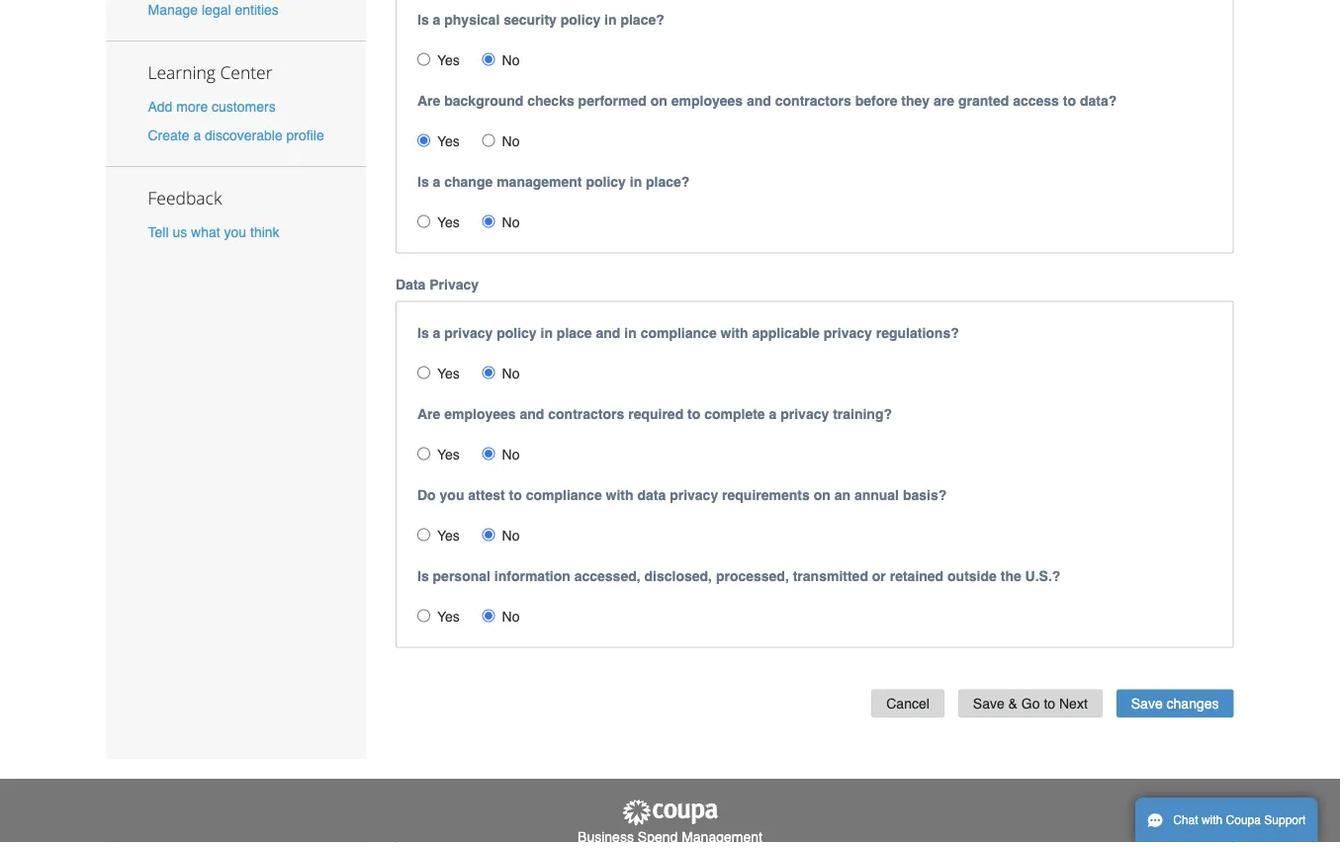 Task type: locate. For each thing, give the bounding box(es) containing it.
save changes
[[1131, 697, 1219, 712]]

5 no from the top
[[502, 447, 520, 463]]

3 is from the top
[[417, 325, 429, 341]]

2 save from the left
[[1131, 697, 1163, 712]]

save & go to next
[[973, 697, 1088, 712]]

access
[[1013, 93, 1059, 109]]

no for checks
[[502, 134, 520, 149]]

on
[[650, 93, 667, 109], [814, 488, 830, 503]]

to right go
[[1044, 697, 1055, 712]]

1 horizontal spatial compliance
[[640, 325, 717, 341]]

1 horizontal spatial employees
[[671, 93, 743, 109]]

with
[[721, 325, 748, 341], [606, 488, 634, 503], [1202, 814, 1223, 828]]

contractors left before
[[775, 93, 851, 109]]

management
[[497, 174, 582, 190]]

compliance up required
[[640, 325, 717, 341]]

1 vertical spatial on
[[814, 488, 830, 503]]

no for privacy
[[502, 366, 520, 382]]

policy
[[560, 12, 601, 28], [586, 174, 626, 190], [497, 325, 537, 341]]

you right what
[[224, 225, 246, 241]]

save changes button
[[1116, 690, 1234, 719]]

6 no from the top
[[502, 528, 520, 544]]

2 is from the top
[[417, 174, 429, 190]]

0 horizontal spatial employees
[[444, 407, 516, 422]]

None radio
[[482, 135, 495, 147], [417, 216, 430, 229], [482, 216, 495, 229], [482, 367, 495, 380], [417, 610, 430, 623], [482, 135, 495, 147], [417, 216, 430, 229], [482, 216, 495, 229], [482, 367, 495, 380], [417, 610, 430, 623]]

go
[[1021, 697, 1040, 712]]

are
[[417, 93, 440, 109], [417, 407, 440, 422]]

in down performed
[[630, 174, 642, 190]]

a for privacy
[[433, 325, 440, 341]]

with left applicable
[[721, 325, 748, 341]]

4 no from the top
[[502, 366, 520, 382]]

1 vertical spatial compliance
[[526, 488, 602, 503]]

in right the security
[[604, 12, 617, 28]]

is left change
[[417, 174, 429, 190]]

is left 'personal'
[[417, 569, 429, 585]]

no for and
[[502, 447, 520, 463]]

are for are background checks performed on employees and contractors before they are granted access to data?
[[417, 93, 440, 109]]

learning
[[148, 61, 216, 84]]

2 vertical spatial and
[[520, 407, 544, 422]]

save left &
[[973, 697, 1005, 712]]

yes for are employees and contractors required to complete a privacy training?
[[437, 447, 460, 463]]

1 horizontal spatial with
[[721, 325, 748, 341]]

employees up attest on the bottom left
[[444, 407, 516, 422]]

policy for security
[[560, 12, 601, 28]]

&
[[1008, 697, 1018, 712]]

customers
[[212, 99, 276, 115]]

1 vertical spatial place?
[[646, 174, 690, 190]]

policy left place
[[497, 325, 537, 341]]

privacy right data
[[670, 488, 718, 503]]

1 horizontal spatial you
[[440, 488, 464, 503]]

is
[[417, 12, 429, 28], [417, 174, 429, 190], [417, 325, 429, 341], [417, 569, 429, 585]]

privacy
[[444, 325, 493, 341], [824, 325, 872, 341], [781, 407, 829, 422], [670, 488, 718, 503]]

0 vertical spatial and
[[747, 93, 771, 109]]

a down data privacy
[[433, 325, 440, 341]]

is for is personal information accessed, disclosed, processed, transmitted or retained outside the u.s.?
[[417, 569, 429, 585]]

1 vertical spatial policy
[[586, 174, 626, 190]]

compliance
[[640, 325, 717, 341], [526, 488, 602, 503]]

to right required
[[687, 407, 700, 422]]

0 vertical spatial place?
[[620, 12, 664, 28]]

are for are employees and contractors required to complete a privacy training?
[[417, 407, 440, 422]]

yes
[[437, 52, 460, 68], [437, 134, 460, 149], [437, 215, 460, 230], [437, 366, 460, 382], [437, 447, 460, 463], [437, 528, 460, 544], [437, 609, 460, 625]]

requirements
[[722, 488, 810, 503]]

tell us what you think
[[148, 225, 279, 241]]

think
[[250, 225, 279, 241]]

and for contractors
[[747, 93, 771, 109]]

chat with coupa support button
[[1135, 798, 1318, 844]]

processed,
[[716, 569, 789, 585]]

on left an
[[814, 488, 830, 503]]

is down data
[[417, 325, 429, 341]]

yes for are background checks performed on employees and contractors before they are granted access to data?
[[437, 134, 460, 149]]

4 is from the top
[[417, 569, 429, 585]]

required
[[628, 407, 684, 422]]

complete
[[704, 407, 765, 422]]

transmitted
[[793, 569, 868, 585]]

annual
[[854, 488, 899, 503]]

a left physical
[[433, 12, 440, 28]]

coupa supplier portal image
[[621, 800, 719, 828]]

5 yes from the top
[[437, 447, 460, 463]]

a right create
[[193, 128, 201, 144]]

policy right the security
[[560, 12, 601, 28]]

0 horizontal spatial with
[[606, 488, 634, 503]]

3 no from the top
[[502, 215, 520, 230]]

data privacy
[[396, 277, 479, 293]]

3 yes from the top
[[437, 215, 460, 230]]

to right attest on the bottom left
[[509, 488, 522, 503]]

0 vertical spatial on
[[650, 93, 667, 109]]

0 horizontal spatial you
[[224, 225, 246, 241]]

6 yes from the top
[[437, 528, 460, 544]]

0 vertical spatial policy
[[560, 12, 601, 28]]

contractors left required
[[548, 407, 624, 422]]

save
[[973, 697, 1005, 712], [1131, 697, 1163, 712]]

1 vertical spatial you
[[440, 488, 464, 503]]

1 vertical spatial and
[[596, 325, 621, 341]]

0 vertical spatial you
[[224, 225, 246, 241]]

save inside button
[[973, 697, 1005, 712]]

1 yes from the top
[[437, 52, 460, 68]]

you right do
[[440, 488, 464, 503]]

contractors
[[775, 93, 851, 109], [548, 407, 624, 422]]

1 horizontal spatial and
[[596, 325, 621, 341]]

change
[[444, 174, 493, 190]]

granted
[[958, 93, 1009, 109]]

data
[[637, 488, 666, 503]]

place?
[[620, 12, 664, 28], [646, 174, 690, 190]]

more
[[176, 99, 208, 115]]

2 vertical spatial with
[[1202, 814, 1223, 828]]

employees right performed
[[671, 93, 743, 109]]

or
[[872, 569, 886, 585]]

save & go to next button
[[958, 690, 1102, 719]]

and
[[747, 93, 771, 109], [596, 325, 621, 341], [520, 407, 544, 422]]

2 yes from the top
[[437, 134, 460, 149]]

1 horizontal spatial save
[[1131, 697, 1163, 712]]

no
[[502, 52, 520, 68], [502, 134, 520, 149], [502, 215, 520, 230], [502, 366, 520, 382], [502, 447, 520, 463], [502, 528, 520, 544], [502, 609, 520, 625]]

policy right management
[[586, 174, 626, 190]]

2 horizontal spatial and
[[747, 93, 771, 109]]

performed
[[578, 93, 647, 109]]

save inside button
[[1131, 697, 1163, 712]]

1 vertical spatial are
[[417, 407, 440, 422]]

4 yes from the top
[[437, 366, 460, 382]]

coupa
[[1226, 814, 1261, 828]]

center
[[220, 61, 273, 84]]

0 horizontal spatial save
[[973, 697, 1005, 712]]

in left place
[[540, 325, 553, 341]]

are up do
[[417, 407, 440, 422]]

7 no from the top
[[502, 609, 520, 625]]

on right performed
[[650, 93, 667, 109]]

1 no from the top
[[502, 52, 520, 68]]

place? down performed
[[646, 174, 690, 190]]

2 horizontal spatial with
[[1202, 814, 1223, 828]]

1 horizontal spatial on
[[814, 488, 830, 503]]

7 yes from the top
[[437, 609, 460, 625]]

1 vertical spatial contractors
[[548, 407, 624, 422]]

0 vertical spatial are
[[417, 93, 440, 109]]

you inside tell us what you think button
[[224, 225, 246, 241]]

a
[[433, 12, 440, 28], [193, 128, 201, 144], [433, 174, 440, 190], [433, 325, 440, 341], [769, 407, 777, 422]]

is left physical
[[417, 12, 429, 28]]

2 no from the top
[[502, 134, 520, 149]]

1 is from the top
[[417, 12, 429, 28]]

0 horizontal spatial contractors
[[548, 407, 624, 422]]

compliance right attest on the bottom left
[[526, 488, 602, 503]]

0 vertical spatial contractors
[[775, 93, 851, 109]]

a for change
[[433, 174, 440, 190]]

discoverable
[[205, 128, 283, 144]]

1 save from the left
[[973, 697, 1005, 712]]

are left background
[[417, 93, 440, 109]]

employees
[[671, 93, 743, 109], [444, 407, 516, 422]]

data?
[[1080, 93, 1117, 109]]

yes for is a privacy policy in place and in compliance with applicable privacy regulations?
[[437, 366, 460, 382]]

in
[[604, 12, 617, 28], [630, 174, 642, 190], [540, 325, 553, 341], [624, 325, 637, 341]]

place? up performed
[[620, 12, 664, 28]]

basis?
[[903, 488, 947, 503]]

learning center
[[148, 61, 273, 84]]

do you attest to compliance with data privacy requirements on an annual basis?
[[417, 488, 947, 503]]

place? for is a physical security policy in place?
[[620, 12, 664, 28]]

save left 'changes'
[[1131, 697, 1163, 712]]

yes for is personal information accessed, disclosed, processed, transmitted or retained outside the u.s.?
[[437, 609, 460, 625]]

a left change
[[433, 174, 440, 190]]

0 horizontal spatial compliance
[[526, 488, 602, 503]]

you
[[224, 225, 246, 241], [440, 488, 464, 503]]

1 are from the top
[[417, 93, 440, 109]]

to
[[1063, 93, 1076, 109], [687, 407, 700, 422], [509, 488, 522, 503], [1044, 697, 1055, 712]]

0 vertical spatial employees
[[671, 93, 743, 109]]

None radio
[[417, 53, 430, 66], [482, 53, 495, 66], [417, 135, 430, 147], [417, 367, 430, 380], [417, 448, 430, 461], [482, 448, 495, 461], [417, 529, 430, 542], [482, 529, 495, 542], [482, 610, 495, 623], [417, 53, 430, 66], [482, 53, 495, 66], [417, 135, 430, 147], [417, 367, 430, 380], [417, 448, 430, 461], [482, 448, 495, 461], [417, 529, 430, 542], [482, 529, 495, 542], [482, 610, 495, 623]]

0 vertical spatial compliance
[[640, 325, 717, 341]]

2 are from the top
[[417, 407, 440, 422]]

with right chat
[[1202, 814, 1223, 828]]

is for is a physical security policy in place?
[[417, 12, 429, 28]]

policy for management
[[586, 174, 626, 190]]

with left data
[[606, 488, 634, 503]]



Task type: describe. For each thing, give the bounding box(es) containing it.
place? for is a change management policy in place?
[[646, 174, 690, 190]]

add more customers
[[148, 99, 276, 115]]

place
[[557, 325, 592, 341]]

u.s.?
[[1025, 569, 1061, 585]]

privacy left 'training?'
[[781, 407, 829, 422]]

checks
[[527, 93, 574, 109]]

regulations?
[[876, 325, 959, 341]]

tell us what you think button
[[148, 223, 279, 243]]

yes for is a physical security policy in place?
[[437, 52, 460, 68]]

retained
[[890, 569, 944, 585]]

chat with coupa support
[[1173, 814, 1306, 828]]

information
[[494, 569, 570, 585]]

a for discoverable
[[193, 128, 201, 144]]

1 vertical spatial with
[[606, 488, 634, 503]]

manage legal entities
[[148, 2, 279, 18]]

a right complete
[[769, 407, 777, 422]]

data
[[396, 277, 426, 293]]

are
[[934, 93, 954, 109]]

they
[[901, 93, 930, 109]]

what
[[191, 225, 220, 241]]

physical
[[444, 12, 500, 28]]

support
[[1264, 814, 1306, 828]]

cancel link
[[872, 690, 944, 719]]

no for change
[[502, 215, 520, 230]]

0 vertical spatial with
[[721, 325, 748, 341]]

next
[[1059, 697, 1088, 712]]

in right place
[[624, 325, 637, 341]]

to inside button
[[1044, 697, 1055, 712]]

no for attest
[[502, 528, 520, 544]]

attest
[[468, 488, 505, 503]]

is for is a change management policy in place?
[[417, 174, 429, 190]]

privacy down privacy
[[444, 325, 493, 341]]

chat
[[1173, 814, 1198, 828]]

do
[[417, 488, 436, 503]]

are background checks performed on employees and contractors before they are granted access to data?
[[417, 93, 1117, 109]]

is a change management policy in place?
[[417, 174, 690, 190]]

is a privacy policy in place and in compliance with applicable privacy regulations?
[[417, 325, 959, 341]]

to left data?
[[1063, 93, 1076, 109]]

no for physical
[[502, 52, 520, 68]]

yes for do you attest to compliance with data privacy requirements on an annual basis?
[[437, 528, 460, 544]]

before
[[855, 93, 897, 109]]

add
[[148, 99, 172, 115]]

create
[[148, 128, 189, 144]]

is personal information accessed, disclosed, processed, transmitted or retained outside the u.s.?
[[417, 569, 1061, 585]]

background
[[444, 93, 524, 109]]

changes
[[1167, 697, 1219, 712]]

manage
[[148, 2, 198, 18]]

feedback
[[148, 187, 222, 210]]

2 vertical spatial policy
[[497, 325, 537, 341]]

is for is a privacy policy in place and in compliance with applicable privacy regulations?
[[417, 325, 429, 341]]

with inside button
[[1202, 814, 1223, 828]]

0 horizontal spatial on
[[650, 93, 667, 109]]

create a discoverable profile
[[148, 128, 324, 144]]

add more customers link
[[148, 99, 276, 115]]

training?
[[833, 407, 892, 422]]

the
[[1001, 569, 1021, 585]]

legal
[[202, 2, 231, 18]]

security
[[504, 12, 557, 28]]

personal
[[433, 569, 490, 585]]

is a physical security policy in place?
[[417, 12, 664, 28]]

accessed,
[[574, 569, 640, 585]]

privacy right applicable
[[824, 325, 872, 341]]

yes for is a change management policy in place?
[[437, 215, 460, 230]]

manage legal entities link
[[148, 2, 279, 18]]

profile
[[286, 128, 324, 144]]

and for in
[[596, 325, 621, 341]]

save for save & go to next
[[973, 697, 1005, 712]]

disclosed,
[[644, 569, 712, 585]]

outside
[[947, 569, 997, 585]]

an
[[834, 488, 851, 503]]

save for save changes
[[1131, 697, 1163, 712]]

privacy
[[429, 277, 479, 293]]

0 horizontal spatial and
[[520, 407, 544, 422]]

no for information
[[502, 609, 520, 625]]

applicable
[[752, 325, 820, 341]]

cancel
[[886, 697, 929, 712]]

a for physical
[[433, 12, 440, 28]]

tell
[[148, 225, 169, 241]]

are employees and contractors required to complete a privacy training?
[[417, 407, 892, 422]]

1 horizontal spatial contractors
[[775, 93, 851, 109]]

create a discoverable profile link
[[148, 128, 324, 144]]

entities
[[235, 2, 279, 18]]

1 vertical spatial employees
[[444, 407, 516, 422]]

us
[[172, 225, 187, 241]]



Task type: vqa. For each thing, say whether or not it's contained in the screenshot.
Lines within the 'link'
no



